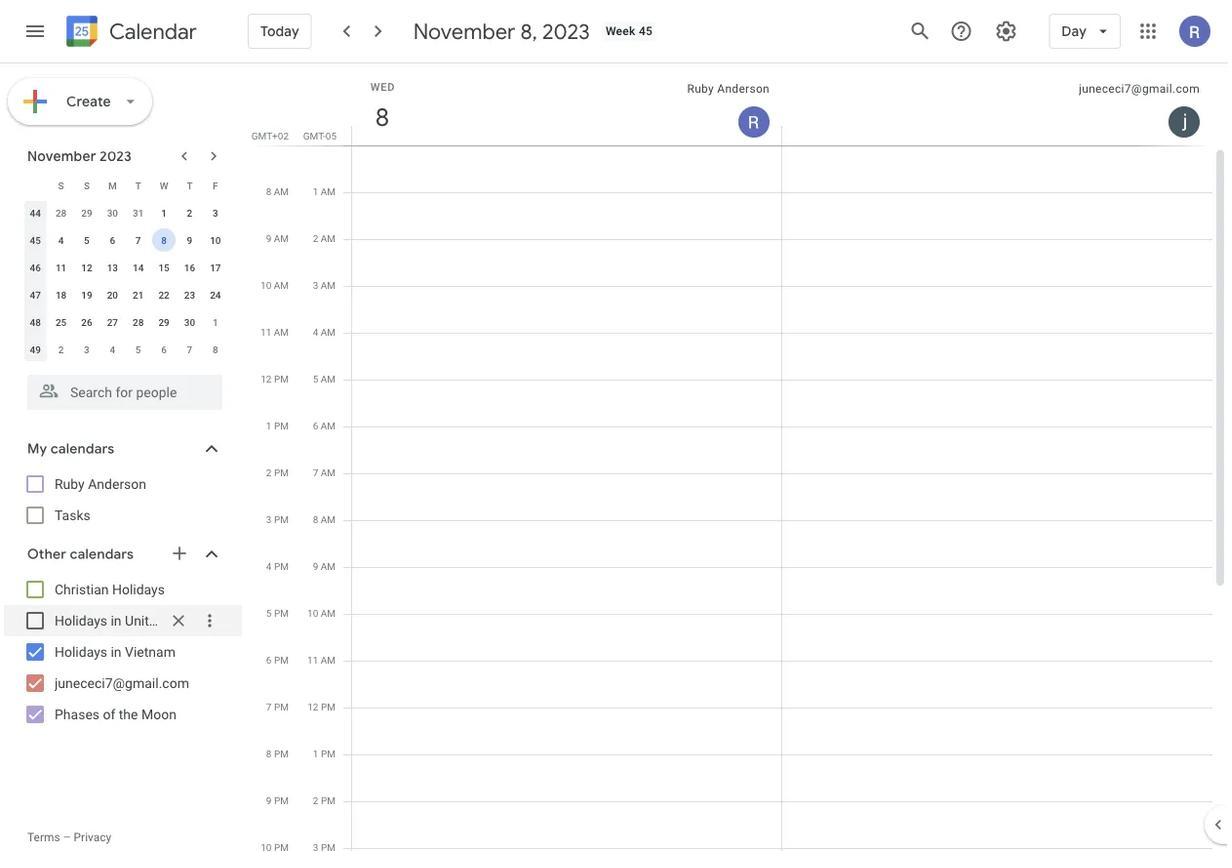 Task type: locate. For each thing, give the bounding box(es) containing it.
20
[[107, 289, 118, 301]]

28 for the october 28 element
[[56, 207, 67, 219]]

1 horizontal spatial 11 am
[[307, 654, 336, 666]]

m
[[108, 180, 117, 191]]

in left united
[[111, 612, 122, 629]]

1 horizontal spatial t
[[187, 180, 193, 191]]

8 inside december 8 element
[[213, 344, 218, 355]]

9 pm
[[266, 795, 289, 807]]

1 vertical spatial 2023
[[100, 147, 132, 165]]

2 pm right 9 pm at the bottom
[[313, 795, 336, 807]]

calendars inside other calendars dropdown button
[[70, 546, 134, 563]]

t
[[135, 180, 141, 191], [187, 180, 193, 191]]

ruby
[[688, 82, 714, 96], [55, 476, 85, 492]]

holidays down christian
[[55, 612, 107, 629]]

2 left december 3 element
[[58, 344, 64, 355]]

9 am
[[266, 233, 289, 244], [313, 561, 336, 572]]

wed
[[371, 81, 395, 93]]

9
[[266, 233, 272, 244], [187, 234, 193, 246], [313, 561, 318, 572], [266, 795, 272, 807]]

1 in from the top
[[111, 612, 122, 629]]

calendars for other calendars
[[70, 546, 134, 563]]

holidays down holidays in united states list item
[[55, 644, 107, 660]]

0 vertical spatial 11 am
[[261, 326, 289, 338]]

0 vertical spatial junececi7@gmail.com
[[1079, 82, 1200, 96]]

0 vertical spatial 8 am
[[266, 186, 289, 198]]

am
[[274, 186, 289, 198], [321, 186, 336, 198], [274, 233, 289, 244], [321, 233, 336, 244], [274, 280, 289, 291], [321, 280, 336, 291], [274, 326, 289, 338], [321, 326, 336, 338], [321, 373, 336, 385], [321, 420, 336, 432], [321, 467, 336, 479], [321, 514, 336, 526], [321, 561, 336, 572], [321, 608, 336, 619], [321, 654, 336, 666]]

1 right 30 'element'
[[213, 316, 218, 328]]

november for november 8, 2023
[[414, 18, 516, 45]]

1 horizontal spatial ruby anderson
[[688, 82, 770, 96]]

23 element
[[178, 283, 201, 306]]

7 for 7 pm
[[266, 701, 272, 713]]

2023
[[543, 18, 590, 45], [100, 147, 132, 165]]

18
[[56, 289, 67, 301]]

1 s from the left
[[58, 180, 64, 191]]

am up 4 am
[[321, 280, 336, 291]]

in down holidays in united states list item
[[111, 644, 122, 660]]

0 horizontal spatial t
[[135, 180, 141, 191]]

2 pm left 7 am
[[266, 467, 289, 479]]

0 horizontal spatial ruby anderson
[[55, 476, 146, 492]]

10
[[210, 234, 221, 246], [261, 280, 272, 291], [307, 608, 318, 619]]

row
[[344, 145, 1213, 852], [22, 172, 228, 199], [22, 199, 228, 226], [22, 226, 228, 254], [22, 254, 228, 281], [22, 281, 228, 308], [22, 308, 228, 336], [22, 336, 228, 363]]

in for united
[[111, 612, 122, 629]]

1 horizontal spatial 1 pm
[[313, 748, 336, 760]]

vietnam
[[125, 644, 176, 660]]

1 horizontal spatial 11
[[261, 326, 272, 338]]

1 vertical spatial 9 am
[[313, 561, 336, 572]]

0 vertical spatial 12
[[81, 262, 92, 273]]

11 inside 11 "element"
[[56, 262, 67, 273]]

28 inside 28 element
[[133, 316, 144, 328]]

1 vertical spatial 2 pm
[[313, 795, 336, 807]]

settings menu image
[[995, 20, 1018, 43]]

united
[[125, 612, 164, 629]]

9 down 8 pm
[[266, 795, 272, 807]]

2 cell from the left
[[783, 145, 1213, 852]]

0 horizontal spatial 11 am
[[261, 326, 289, 338]]

pm left 6 am
[[274, 420, 289, 432]]

5 up 6 pm
[[266, 608, 272, 619]]

december 2 element
[[49, 338, 73, 361]]

29 for '29' element at top left
[[158, 316, 170, 328]]

12 right 11 "element"
[[81, 262, 92, 273]]

12 right 7 pm
[[308, 701, 319, 713]]

9 right 10 element
[[266, 233, 272, 244]]

0 horizontal spatial anderson
[[88, 476, 146, 492]]

0 vertical spatial 10
[[210, 234, 221, 246]]

1 horizontal spatial anderson
[[718, 82, 770, 96]]

0 vertical spatial ruby anderson
[[688, 82, 770, 96]]

28 inside the october 28 element
[[56, 207, 67, 219]]

05
[[326, 130, 337, 142]]

10 right the 24 element at the top of the page
[[261, 280, 272, 291]]

1 vertical spatial junececi7@gmail.com
[[55, 675, 189, 691]]

1 vertical spatial 28
[[133, 316, 144, 328]]

49
[[30, 344, 41, 355]]

4 up 5 pm
[[266, 561, 272, 572]]

november left '8,'
[[414, 18, 516, 45]]

0 horizontal spatial junececi7@gmail.com
[[55, 675, 189, 691]]

None search field
[[0, 367, 242, 410]]

cell
[[352, 145, 783, 852], [783, 145, 1213, 852]]

1 vertical spatial 29
[[158, 316, 170, 328]]

privacy
[[74, 831, 112, 844]]

8,
[[521, 18, 538, 45]]

11 am left 4 am
[[261, 326, 289, 338]]

ruby inside 8 column header
[[688, 82, 714, 96]]

6
[[110, 234, 115, 246], [161, 344, 167, 355], [313, 420, 318, 432], [266, 654, 272, 666]]

0 vertical spatial ruby
[[688, 82, 714, 96]]

7 for december 7 element
[[187, 344, 193, 355]]

gmt+02
[[252, 130, 289, 142]]

0 horizontal spatial ruby
[[55, 476, 85, 492]]

holidays for vietnam
[[55, 644, 107, 660]]

10 element
[[204, 228, 227, 252]]

other calendars
[[27, 546, 134, 563]]

1 vertical spatial ruby anderson
[[55, 476, 146, 492]]

calendars
[[51, 440, 114, 458], [70, 546, 134, 563]]

12
[[81, 262, 92, 273], [261, 373, 272, 385], [308, 701, 319, 713]]

0 vertical spatial 29
[[81, 207, 92, 219]]

8 am
[[266, 186, 289, 198], [313, 514, 336, 526]]

junececi7@gmail.com up phases of the moon
[[55, 675, 189, 691]]

anderson
[[718, 82, 770, 96], [88, 476, 146, 492]]

1 am
[[313, 186, 336, 198]]

today button
[[248, 8, 312, 55]]

0 horizontal spatial 10 am
[[261, 280, 289, 291]]

1 horizontal spatial 8 am
[[313, 514, 336, 526]]

7 for 7 am
[[313, 467, 318, 479]]

2 s from the left
[[84, 180, 90, 191]]

2 pm
[[266, 467, 289, 479], [313, 795, 336, 807]]

3 up 4 pm
[[266, 514, 272, 526]]

0 vertical spatial 11
[[56, 262, 67, 273]]

1 pm
[[266, 420, 289, 432], [313, 748, 336, 760]]

1 vertical spatial anderson
[[88, 476, 146, 492]]

22
[[158, 289, 170, 301]]

1 pm right 8 pm
[[313, 748, 336, 760]]

1 pm left 6 am
[[266, 420, 289, 432]]

24 element
[[204, 283, 227, 306]]

december 3 element
[[75, 338, 99, 361]]

my calendars list
[[4, 468, 242, 531]]

row group
[[22, 199, 228, 363]]

2023 right '8,'
[[543, 18, 590, 45]]

2
[[187, 207, 193, 219], [313, 233, 318, 244], [58, 344, 64, 355], [266, 467, 272, 479], [313, 795, 319, 807]]

0 vertical spatial 10 am
[[261, 280, 289, 291]]

s
[[58, 180, 64, 191], [84, 180, 90, 191]]

holidays up united
[[112, 581, 165, 597]]

8 up 15 element
[[161, 234, 167, 246]]

phases of the moon
[[55, 706, 177, 722]]

in
[[111, 612, 122, 629], [111, 644, 122, 660]]

1 horizontal spatial junececi7@gmail.com
[[1079, 82, 1200, 96]]

30 element
[[178, 310, 201, 334]]

8 am right 3 pm
[[313, 514, 336, 526]]

december 1 element
[[204, 310, 227, 334]]

october 30 element
[[101, 201, 124, 224]]

0 horizontal spatial 8 am
[[266, 186, 289, 198]]

2 right 9 pm at the bottom
[[313, 795, 319, 807]]

6 up 7 pm
[[266, 654, 272, 666]]

6 down october 30 element
[[110, 234, 115, 246]]

0 vertical spatial holidays
[[112, 581, 165, 597]]

0 horizontal spatial 30
[[107, 207, 118, 219]]

0 horizontal spatial 2023
[[100, 147, 132, 165]]

5 inside 'element'
[[136, 344, 141, 355]]

pm down 8 pm
[[274, 795, 289, 807]]

12 inside "november 2023" grid
[[81, 262, 92, 273]]

11 am
[[261, 326, 289, 338], [307, 654, 336, 666]]

0 vertical spatial 12 pm
[[261, 373, 289, 385]]

november up the october 28 element
[[27, 147, 96, 165]]

12 element
[[75, 256, 99, 279]]

1 vertical spatial november
[[27, 147, 96, 165]]

0 vertical spatial anderson
[[718, 82, 770, 96]]

1 vertical spatial ruby
[[55, 476, 85, 492]]

junececi7@gmail.com down day popup button
[[1079, 82, 1200, 96]]

Search for people text field
[[39, 375, 211, 410]]

6 pm
[[266, 654, 289, 666]]

wednesday, november 8 element
[[360, 95, 405, 140]]

9 am left the 2 am
[[266, 233, 289, 244]]

4 right december 3 element
[[110, 344, 115, 355]]

of
[[103, 706, 115, 722]]

1 vertical spatial 10 am
[[307, 608, 336, 619]]

0 vertical spatial 28
[[56, 207, 67, 219]]

9 inside "november 2023" grid
[[187, 234, 193, 246]]

30 right '29' element at top left
[[184, 316, 195, 328]]

1 horizontal spatial ruby
[[688, 82, 714, 96]]

1 horizontal spatial 2023
[[543, 18, 590, 45]]

10 am
[[261, 280, 289, 291], [307, 608, 336, 619]]

add other calendars image
[[170, 544, 189, 563]]

0 horizontal spatial november
[[27, 147, 96, 165]]

11 right december 1 element
[[261, 326, 272, 338]]

pm left 5 am
[[274, 373, 289, 385]]

anderson inside 8 column header
[[718, 82, 770, 96]]

1 horizontal spatial 45
[[639, 24, 653, 38]]

0 vertical spatial in
[[111, 612, 122, 629]]

6 for 6 pm
[[266, 654, 272, 666]]

1 vertical spatial 45
[[30, 234, 41, 246]]

1 vertical spatial 30
[[184, 316, 195, 328]]

5 down 4 am
[[313, 373, 318, 385]]

8
[[374, 101, 388, 133], [266, 186, 272, 198], [161, 234, 167, 246], [213, 344, 218, 355], [313, 514, 318, 526], [266, 748, 272, 760]]

2 vertical spatial 11
[[307, 654, 318, 666]]

row containing 49
[[22, 336, 228, 363]]

pm up 6 pm
[[274, 608, 289, 619]]

december 5 element
[[127, 338, 150, 361]]

1 vertical spatial calendars
[[70, 546, 134, 563]]

october 28 element
[[49, 201, 73, 224]]

7
[[136, 234, 141, 246], [187, 344, 193, 355], [313, 467, 318, 479], [266, 701, 272, 713]]

1 vertical spatial 11
[[261, 326, 272, 338]]

28
[[56, 207, 67, 219], [133, 316, 144, 328]]

30 for 30 'element'
[[184, 316, 195, 328]]

2 vertical spatial 12
[[308, 701, 319, 713]]

calendar element
[[62, 12, 197, 55]]

0 horizontal spatial s
[[58, 180, 64, 191]]

am left 4 am
[[274, 326, 289, 338]]

14 element
[[127, 256, 150, 279]]

6 right december 5 'element'
[[161, 344, 167, 355]]

row containing 48
[[22, 308, 228, 336]]

2 t from the left
[[187, 180, 193, 191]]

5 for december 5 'element'
[[136, 344, 141, 355]]

create
[[66, 93, 111, 110]]

1 vertical spatial in
[[111, 644, 122, 660]]

1 horizontal spatial 30
[[184, 316, 195, 328]]

november 2023
[[27, 147, 132, 165]]

0 horizontal spatial 2 pm
[[266, 467, 289, 479]]

anderson inside my calendars list
[[88, 476, 146, 492]]

10 am right 5 pm
[[307, 608, 336, 619]]

28 right 44
[[56, 207, 67, 219]]

0 vertical spatial 2 pm
[[266, 467, 289, 479]]

21 element
[[127, 283, 150, 306]]

my
[[27, 440, 47, 458]]

2023 up m
[[100, 147, 132, 165]]

3 up 4 am
[[313, 280, 318, 291]]

24
[[210, 289, 221, 301]]

2 in from the top
[[111, 644, 122, 660]]

0 horizontal spatial 11
[[56, 262, 67, 273]]

1 horizontal spatial november
[[414, 18, 516, 45]]

november 2023 grid
[[19, 172, 228, 363]]

0 vertical spatial november
[[414, 18, 516, 45]]

1 cell from the left
[[352, 145, 783, 852]]

0 horizontal spatial 1 pm
[[266, 420, 289, 432]]

t right "w"
[[187, 180, 193, 191]]

3 down f
[[213, 207, 218, 219]]

1 horizontal spatial 12
[[261, 373, 272, 385]]

ruby anderson
[[688, 82, 770, 96], [55, 476, 146, 492]]

6 inside 'element'
[[161, 344, 167, 355]]

30 inside 'element'
[[184, 316, 195, 328]]

21
[[133, 289, 144, 301]]

terms
[[27, 831, 60, 844]]

8 down wed
[[374, 101, 388, 133]]

1 vertical spatial 11 am
[[307, 654, 336, 666]]

1 horizontal spatial 28
[[133, 316, 144, 328]]

12 pm right 7 pm
[[308, 701, 336, 713]]

2 vertical spatial 10
[[307, 608, 318, 619]]

7 down 6 am
[[313, 467, 318, 479]]

45 inside "november 2023" grid
[[30, 234, 41, 246]]

0 vertical spatial 9 am
[[266, 233, 289, 244]]

9 right the 8 cell
[[187, 234, 193, 246]]

0 vertical spatial 1 pm
[[266, 420, 289, 432]]

0 horizontal spatial 45
[[30, 234, 41, 246]]

4 inside "december 4" element
[[110, 344, 115, 355]]

row inside 8 grid
[[344, 145, 1213, 852]]

pm up 4 pm
[[274, 514, 289, 526]]

holidays inside list item
[[55, 612, 107, 629]]

ruby inside my calendars list
[[55, 476, 85, 492]]

row containing 44
[[22, 199, 228, 226]]

am left 3 am
[[274, 280, 289, 291]]

45 up 46
[[30, 234, 41, 246]]

3 right the december 2 element
[[84, 344, 90, 355]]

december 6 element
[[152, 338, 176, 361]]

45
[[639, 24, 653, 38], [30, 234, 41, 246]]

calendars up christian holidays
[[70, 546, 134, 563]]

the
[[119, 706, 138, 722]]

2 inside the december 2 element
[[58, 344, 64, 355]]

1 vertical spatial holidays
[[55, 612, 107, 629]]

0 vertical spatial 30
[[107, 207, 118, 219]]

11 right 46
[[56, 262, 67, 273]]

45 right week
[[639, 24, 653, 38]]

0 horizontal spatial 9 am
[[266, 233, 289, 244]]

29
[[81, 207, 92, 219], [158, 316, 170, 328]]

12 pm
[[261, 373, 289, 385], [308, 701, 336, 713]]

4 down the october 28 element
[[58, 234, 64, 246]]

0 horizontal spatial 29
[[81, 207, 92, 219]]

29 right the october 28 element
[[81, 207, 92, 219]]

ruby anderson inside my calendars list
[[55, 476, 146, 492]]

8 right december 7 element
[[213, 344, 218, 355]]

pm right 7 pm
[[321, 701, 336, 713]]

7 pm
[[266, 701, 289, 713]]

8 am left 1 am
[[266, 186, 289, 198]]

december 7 element
[[178, 338, 201, 361]]

12 pm left 5 am
[[261, 373, 289, 385]]

row group containing 44
[[22, 199, 228, 363]]

0 horizontal spatial 12 pm
[[261, 373, 289, 385]]

5
[[84, 234, 90, 246], [136, 344, 141, 355], [313, 373, 318, 385], [266, 608, 272, 619]]

0 horizontal spatial 10
[[210, 234, 221, 246]]

29 right 28 element
[[158, 316, 170, 328]]

s left m
[[84, 180, 90, 191]]

28 right 27 "element"
[[133, 316, 144, 328]]

in for vietnam
[[111, 644, 122, 660]]

my calendars
[[27, 440, 114, 458]]

11 right 6 pm
[[307, 654, 318, 666]]

december 8 element
[[204, 338, 227, 361]]

5 left december 6 'element'
[[136, 344, 141, 355]]

1
[[313, 186, 318, 198], [161, 207, 167, 219], [213, 316, 218, 328], [266, 420, 272, 432], [313, 748, 319, 760]]

0 horizontal spatial 12
[[81, 262, 92, 273]]

14
[[133, 262, 144, 273]]

47
[[30, 289, 41, 301]]

1 horizontal spatial 2 pm
[[313, 795, 336, 807]]

4 for 4 pm
[[266, 561, 272, 572]]

calendars inside my calendars dropdown button
[[51, 440, 114, 458]]

november
[[414, 18, 516, 45], [27, 147, 96, 165]]

11
[[56, 262, 67, 273], [261, 326, 272, 338], [307, 654, 318, 666]]

pm
[[274, 373, 289, 385], [274, 420, 289, 432], [274, 467, 289, 479], [274, 514, 289, 526], [274, 561, 289, 572], [274, 608, 289, 619], [274, 654, 289, 666], [274, 701, 289, 713], [321, 701, 336, 713], [274, 748, 289, 760], [321, 748, 336, 760], [274, 795, 289, 807], [321, 795, 336, 807]]

10 am left 3 am
[[261, 280, 289, 291]]

1 vertical spatial 10
[[261, 280, 272, 291]]

8 right 3 pm
[[313, 514, 318, 526]]

calendars for my calendars
[[51, 440, 114, 458]]

0 horizontal spatial 28
[[56, 207, 67, 219]]

8 inside the 8 cell
[[161, 234, 167, 246]]

1 horizontal spatial 12 pm
[[308, 701, 336, 713]]

1 horizontal spatial s
[[84, 180, 90, 191]]

8 pm
[[266, 748, 289, 760]]

junececi7@gmail.com inside column header
[[1079, 82, 1200, 96]]

30 for october 30 element
[[107, 207, 118, 219]]

junececi7@gmail.com
[[1079, 82, 1200, 96], [55, 675, 189, 691]]

2 horizontal spatial 12
[[308, 701, 319, 713]]

1 vertical spatial 8 am
[[313, 514, 336, 526]]

row containing 45
[[22, 226, 228, 254]]

27 element
[[101, 310, 124, 334]]

christian
[[55, 581, 109, 597]]

in inside list item
[[111, 612, 122, 629]]

holidays
[[112, 581, 165, 597], [55, 612, 107, 629], [55, 644, 107, 660]]

2 vertical spatial holidays
[[55, 644, 107, 660]]

1 right 8 pm
[[313, 748, 319, 760]]

holidays in united states
[[55, 612, 206, 629]]

0 vertical spatial calendars
[[51, 440, 114, 458]]

1 horizontal spatial 29
[[158, 316, 170, 328]]

1 horizontal spatial 9 am
[[313, 561, 336, 572]]

terms link
[[27, 831, 60, 844]]

6 am
[[313, 420, 336, 432]]



Task type: vqa. For each thing, say whether or not it's contained in the screenshot.
22
yes



Task type: describe. For each thing, give the bounding box(es) containing it.
13 element
[[101, 256, 124, 279]]

3 for 3 am
[[313, 280, 318, 291]]

3 am
[[313, 280, 336, 291]]

1 vertical spatial 12
[[261, 373, 272, 385]]

week 45
[[606, 24, 653, 38]]

pm up 7 pm
[[274, 654, 289, 666]]

my calendars button
[[4, 433, 242, 465]]

8 cell
[[151, 226, 177, 254]]

december 4 element
[[101, 338, 124, 361]]

11 element
[[49, 256, 73, 279]]

terms – privacy
[[27, 831, 112, 844]]

gmt-05
[[303, 130, 337, 142]]

8 column header
[[351, 63, 783, 145]]

pm right 9 pm at the bottom
[[321, 795, 336, 807]]

27
[[107, 316, 118, 328]]

moon
[[141, 706, 177, 722]]

privacy link
[[74, 831, 112, 844]]

29 for october 29 element
[[81, 207, 92, 219]]

gmt-
[[303, 130, 326, 142]]

8 down 7 pm
[[266, 748, 272, 760]]

other
[[27, 546, 67, 563]]

november 8, 2023
[[414, 18, 590, 45]]

november for november 2023
[[27, 147, 96, 165]]

row containing 46
[[22, 254, 228, 281]]

am left 1 am
[[274, 186, 289, 198]]

am right 6 pm
[[321, 654, 336, 666]]

2 am
[[313, 233, 336, 244]]

today
[[261, 22, 299, 40]]

am down 4 am
[[321, 373, 336, 385]]

week
[[606, 24, 636, 38]]

pm down 3 pm
[[274, 561, 289, 572]]

2 up 3 pm
[[266, 467, 272, 479]]

wed 8
[[371, 81, 395, 133]]

18 element
[[49, 283, 73, 306]]

31
[[133, 207, 144, 219]]

8 right f
[[266, 186, 272, 198]]

1 horizontal spatial 10 am
[[307, 608, 336, 619]]

junececi7@gmail.com column header
[[782, 63, 1213, 145]]

22 element
[[152, 283, 176, 306]]

3 for december 3 element
[[84, 344, 90, 355]]

1 vertical spatial 12 pm
[[308, 701, 336, 713]]

29 element
[[152, 310, 176, 334]]

w
[[160, 180, 168, 191]]

46
[[30, 262, 41, 273]]

holidays in vietnam
[[55, 644, 176, 660]]

holidays in united states list item
[[4, 605, 242, 636]]

1 right october 31 element
[[161, 207, 167, 219]]

5 for 5 am
[[313, 373, 318, 385]]

1 horizontal spatial 10
[[261, 280, 272, 291]]

pm down 7 pm
[[274, 748, 289, 760]]

tasks
[[55, 507, 91, 523]]

f
[[213, 180, 218, 191]]

2 up 3 am
[[313, 233, 318, 244]]

october 31 element
[[127, 201, 150, 224]]

5 down october 29 element
[[84, 234, 90, 246]]

19
[[81, 289, 92, 301]]

am up 5 am
[[321, 326, 336, 338]]

28 for 28 element
[[133, 316, 144, 328]]

2 right october 31 element
[[187, 207, 193, 219]]

3 for 3 pm
[[266, 514, 272, 526]]

10 inside row
[[210, 234, 221, 246]]

8 inside wed 8
[[374, 101, 388, 133]]

20 element
[[101, 283, 124, 306]]

am up the 2 am
[[321, 186, 336, 198]]

day
[[1062, 22, 1087, 40]]

5 for 5 pm
[[266, 608, 272, 619]]

–
[[63, 831, 71, 844]]

1 vertical spatial 1 pm
[[313, 748, 336, 760]]

am up 3 am
[[321, 233, 336, 244]]

7 left the 8 cell
[[136, 234, 141, 246]]

other calendars list
[[4, 574, 242, 730]]

15 element
[[152, 256, 176, 279]]

day button
[[1049, 8, 1121, 55]]

0 vertical spatial 2023
[[543, 18, 590, 45]]

states
[[167, 612, 206, 629]]

17 element
[[204, 256, 227, 279]]

16
[[184, 262, 195, 273]]

4 pm
[[266, 561, 289, 572]]

26
[[81, 316, 92, 328]]

28 element
[[127, 310, 150, 334]]

am down 6 am
[[321, 467, 336, 479]]

44
[[30, 207, 41, 219]]

25 element
[[49, 310, 73, 334]]

23
[[184, 289, 195, 301]]

8 grid
[[250, 63, 1229, 852]]

october 29 element
[[75, 201, 99, 224]]

3 pm
[[266, 514, 289, 526]]

15
[[158, 262, 170, 273]]

0 vertical spatial 45
[[639, 24, 653, 38]]

other calendars button
[[4, 539, 242, 570]]

calendar
[[109, 18, 197, 45]]

row group inside "november 2023" grid
[[22, 199, 228, 363]]

5 pm
[[266, 608, 289, 619]]

17
[[210, 262, 221, 273]]

5 am
[[313, 373, 336, 385]]

am right 5 pm
[[321, 608, 336, 619]]

calendar heading
[[105, 18, 197, 45]]

pm left 7 am
[[274, 467, 289, 479]]

6 for 6 am
[[313, 420, 318, 432]]

am down 7 am
[[321, 514, 336, 526]]

25
[[56, 316, 67, 328]]

1 up the 2 am
[[313, 186, 318, 198]]

am right 4 pm
[[321, 561, 336, 572]]

6 for december 6 'element'
[[161, 344, 167, 355]]

pm down 6 pm
[[274, 701, 289, 713]]

main drawer image
[[23, 20, 47, 43]]

19 element
[[75, 283, 99, 306]]

7 am
[[313, 467, 336, 479]]

christian holidays
[[55, 581, 165, 597]]

row containing s
[[22, 172, 228, 199]]

am down 5 am
[[321, 420, 336, 432]]

1 t from the left
[[135, 180, 141, 191]]

holidays for united
[[55, 612, 107, 629]]

4 for 4 am
[[313, 326, 318, 338]]

26 element
[[75, 310, 99, 334]]

pm right 8 pm
[[321, 748, 336, 760]]

2 horizontal spatial 11
[[307, 654, 318, 666]]

phases
[[55, 706, 100, 722]]

4 for "december 4" element
[[110, 344, 115, 355]]

create button
[[8, 78, 152, 125]]

junececi7@gmail.com inside other calendars "list"
[[55, 675, 189, 691]]

am left the 2 am
[[274, 233, 289, 244]]

4 am
[[313, 326, 336, 338]]

13
[[107, 262, 118, 273]]

ruby anderson inside 8 column header
[[688, 82, 770, 96]]

48
[[30, 316, 41, 328]]

row containing 47
[[22, 281, 228, 308]]

1 left 6 am
[[266, 420, 272, 432]]

2 horizontal spatial 10
[[307, 608, 318, 619]]

16 element
[[178, 256, 201, 279]]

9 right 4 pm
[[313, 561, 318, 572]]



